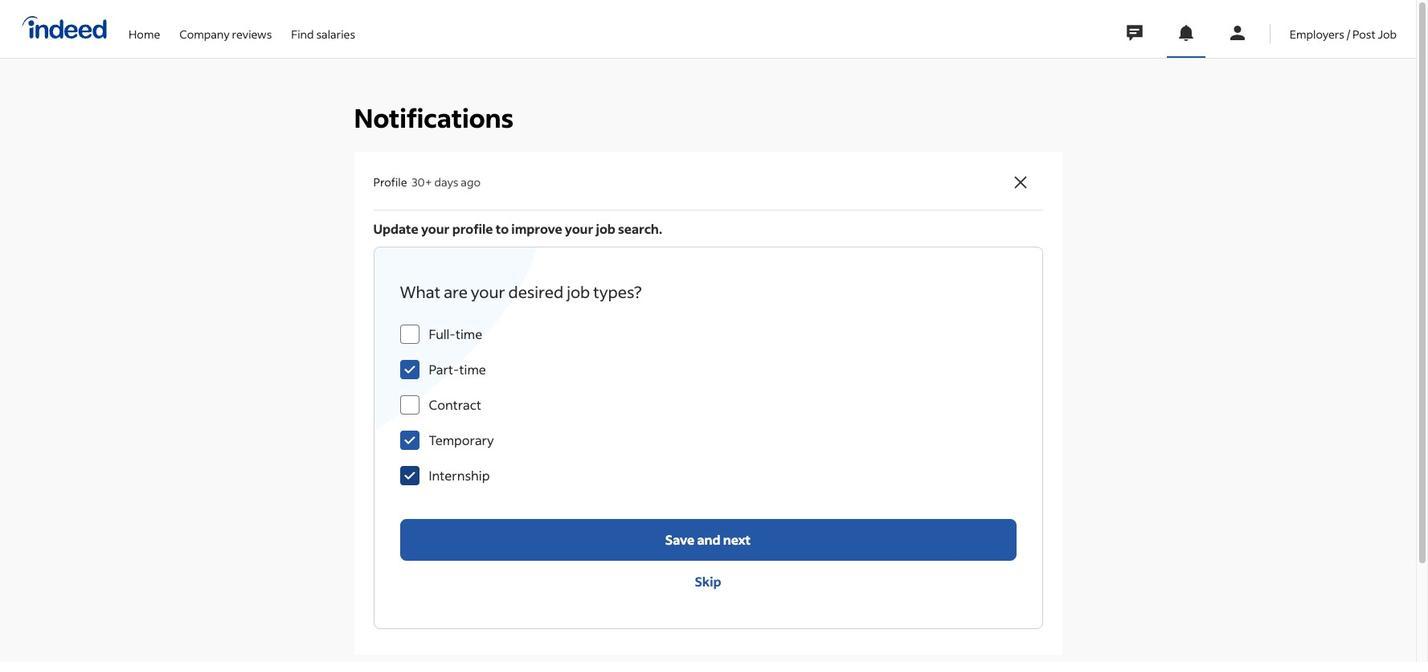 Task type: locate. For each thing, give the bounding box(es) containing it.
skip
[[695, 573, 721, 590]]

skip link
[[400, 561, 1016, 603]]

job left types? at the left top
[[567, 281, 590, 302]]

improve
[[511, 220, 562, 237]]

employers
[[1290, 26, 1345, 41]]

profile 30+ days ago
[[373, 175, 481, 190]]

your left profile
[[421, 220, 450, 237]]

0 horizontal spatial job
[[567, 281, 590, 302]]

company reviews link
[[179, 0, 272, 55]]

part-time
[[429, 361, 486, 378]]

your
[[421, 220, 450, 237], [565, 220, 593, 237], [471, 281, 505, 302]]

Internship checkbox
[[400, 466, 419, 485]]

time up the part-time
[[456, 325, 482, 342]]

post
[[1353, 26, 1376, 41]]

internship
[[429, 467, 490, 484]]

notifications unread count 0 image
[[1176, 23, 1196, 43]]

time down full-time
[[459, 361, 486, 378]]

Contract checkbox
[[400, 395, 419, 415]]

save and next button
[[400, 519, 1016, 561]]

full-time
[[429, 325, 482, 342]]

time for part-
[[459, 361, 486, 378]]

0 vertical spatial time
[[456, 325, 482, 342]]

time
[[456, 325, 482, 342], [459, 361, 486, 378]]

desired
[[508, 281, 564, 302]]

2 horizontal spatial your
[[565, 220, 593, 237]]

save and next
[[665, 531, 751, 548]]

your right improve
[[565, 220, 593, 237]]

what
[[400, 281, 441, 302]]

next
[[723, 531, 751, 548]]

messages unread count 0 image
[[1124, 17, 1145, 49]]

update your profile to improve your job search.
[[373, 220, 662, 237]]

types?
[[593, 281, 642, 302]]

what are your desired job types? element
[[400, 317, 1016, 493]]

your right are
[[471, 281, 505, 302]]

profile
[[373, 175, 407, 190]]

temporary
[[429, 431, 494, 448]]

profile
[[452, 220, 493, 237]]

job left search.
[[596, 220, 616, 237]]

days
[[434, 175, 459, 190]]

1 horizontal spatial job
[[596, 220, 616, 237]]

30+
[[412, 175, 432, 190]]

Temporary checkbox
[[400, 431, 419, 450]]

and
[[697, 531, 721, 548]]

1 vertical spatial time
[[459, 361, 486, 378]]

job
[[596, 220, 616, 237], [567, 281, 590, 302]]

are
[[444, 281, 468, 302]]



Task type: describe. For each thing, give the bounding box(es) containing it.
company reviews
[[179, 26, 272, 41]]

1 vertical spatial job
[[567, 281, 590, 302]]

employers / post job
[[1290, 26, 1397, 41]]

update
[[373, 220, 419, 237]]

full-
[[429, 325, 456, 342]]

dismiss profile from 30+ days ago notification image
[[1011, 173, 1030, 192]]

notifications main content
[[0, 0, 1416, 662]]

notifications
[[354, 102, 514, 135]]

reviews
[[232, 26, 272, 41]]

time for full-
[[456, 325, 482, 342]]

home
[[129, 26, 160, 41]]

0 horizontal spatial your
[[421, 220, 450, 237]]

Part-time checkbox
[[400, 360, 419, 379]]

home link
[[129, 0, 160, 55]]

find
[[291, 26, 314, 41]]

company
[[179, 26, 230, 41]]

ago
[[461, 175, 481, 190]]

0 vertical spatial job
[[596, 220, 616, 237]]

part-
[[429, 361, 459, 378]]

salaries
[[316, 26, 355, 41]]

to
[[496, 220, 509, 237]]

job
[[1378, 26, 1397, 41]]

what are your desired job types?
[[400, 281, 642, 302]]

contract
[[429, 396, 481, 413]]

save
[[665, 531, 695, 548]]

find salaries
[[291, 26, 355, 41]]

1 horizontal spatial your
[[471, 281, 505, 302]]

/
[[1347, 26, 1350, 41]]

employers / post job link
[[1290, 0, 1397, 55]]

search.
[[618, 220, 662, 237]]

Full-time checkbox
[[400, 325, 419, 344]]

find salaries link
[[291, 0, 355, 55]]

account image
[[1228, 23, 1247, 43]]



Task type: vqa. For each thing, say whether or not it's contained in the screenshot.
to
yes



